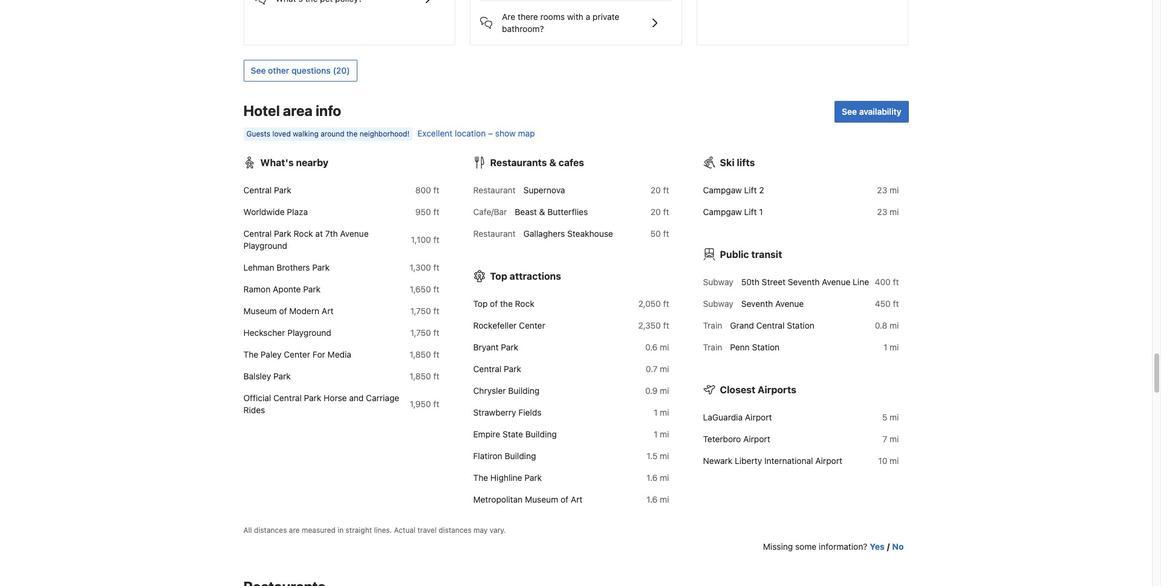 Task type: describe. For each thing, give the bounding box(es) containing it.
400
[[875, 277, 891, 287]]

ft for museum of modern art
[[434, 306, 440, 316]]

rock inside central park rock at 7th avenue playground
[[294, 229, 313, 239]]

1 distances from the left
[[254, 526, 287, 535]]

excellent
[[418, 128, 453, 138]]

area
[[283, 102, 313, 119]]

2,050 ft
[[639, 299, 670, 309]]

are
[[289, 526, 300, 535]]

50
[[651, 229, 661, 239]]

lifts
[[737, 157, 755, 168]]

of for the
[[490, 299, 498, 309]]

central park for 0.7 mi
[[474, 364, 522, 374]]

park down paley
[[274, 371, 291, 382]]

rockefeller
[[474, 321, 517, 331]]

fields
[[519, 408, 542, 418]]

& for cafes
[[550, 157, 557, 168]]

all distances are measured in straight lines. actual travel distances may vary.
[[244, 526, 506, 535]]

carriage
[[366, 393, 400, 403]]

state
[[503, 429, 523, 440]]

1,650 ft
[[410, 284, 440, 295]]

central park rock at 7th avenue playground
[[244, 229, 369, 251]]

/
[[888, 542, 890, 552]]

1,850 ft for balsley park
[[410, 371, 440, 382]]

guests loved walking around the neighborhood!
[[247, 129, 410, 138]]

1.6 for the highline park
[[647, 473, 658, 483]]

5 mi
[[883, 413, 900, 423]]

lines.
[[374, 526, 392, 535]]

seventh avenue
[[742, 299, 804, 309]]

the paley center for media
[[244, 350, 352, 360]]

street
[[762, 277, 786, 287]]

1 mi for strawberry fields
[[654, 408, 670, 418]]

nearby
[[296, 157, 329, 168]]

0.9 mi
[[646, 386, 670, 396]]

campgaw lift 1
[[703, 207, 763, 217]]

strawberry fields
[[474, 408, 542, 418]]

& for butterflies
[[540, 207, 546, 217]]

10 mi
[[879, 456, 900, 466]]

plaza
[[287, 207, 308, 217]]

park up metropolitan museum of art
[[525, 473, 542, 483]]

mi for metropolitan museum of art
[[660, 495, 670, 505]]

grand
[[731, 321, 755, 331]]

400 ft
[[875, 277, 900, 287]]

23 mi for 2
[[878, 185, 900, 195]]

airports
[[758, 385, 797, 396]]

modern
[[289, 306, 320, 316]]

0 horizontal spatial station
[[752, 342, 780, 353]]

are there rooms with a private bathroom?
[[502, 11, 620, 34]]

0 vertical spatial center
[[519, 321, 546, 331]]

ft for worldwide plaza
[[434, 207, 440, 217]]

vary.
[[490, 526, 506, 535]]

50th
[[742, 277, 760, 287]]

attractions
[[510, 271, 562, 282]]

0.8
[[876, 321, 888, 331]]

1,300
[[410, 262, 431, 273]]

see for see availability
[[842, 106, 858, 117]]

ramon aponte park
[[244, 284, 321, 295]]

1,950
[[410, 399, 431, 409]]

mi for flatiron building
[[660, 451, 670, 462]]

art for museum of modern art
[[322, 306, 334, 316]]

grand central station
[[731, 321, 815, 331]]

airport for laguardia airport
[[745, 413, 773, 423]]

avenue inside central park rock at 7th avenue playground
[[340, 229, 369, 239]]

private
[[593, 11, 620, 22]]

1 horizontal spatial museum
[[525, 495, 559, 505]]

park up worldwide plaza
[[274, 185, 292, 195]]

chrysler building
[[474, 386, 540, 396]]

7 mi
[[883, 434, 900, 445]]

straight
[[346, 526, 372, 535]]

may
[[474, 526, 488, 535]]

2 distances from the left
[[439, 526, 472, 535]]

missing some information? yes / no
[[764, 542, 904, 552]]

with
[[567, 11, 584, 22]]

park right brothers
[[312, 262, 330, 273]]

newark liberty international airport
[[703, 456, 843, 466]]

1 up "1.5 mi"
[[654, 429, 658, 440]]

the for the highline park
[[474, 473, 488, 483]]

bryant
[[474, 342, 499, 353]]

1.6 mi for the highline park
[[647, 473, 670, 483]]

park up the chrysler building
[[504, 364, 522, 374]]

23 for campgaw lift 2
[[878, 185, 888, 195]]

central down seventh avenue
[[757, 321, 785, 331]]

950 ft
[[416, 207, 440, 217]]

mi for empire state building
[[660, 429, 670, 440]]

of for modern
[[279, 306, 287, 316]]

–
[[488, 128, 493, 138]]

transit
[[752, 249, 783, 260]]

park up modern
[[303, 284, 321, 295]]

ft for central park
[[434, 185, 440, 195]]

1 horizontal spatial avenue
[[776, 299, 804, 309]]

1 horizontal spatial station
[[787, 321, 815, 331]]

for
[[313, 350, 326, 360]]

top attractions
[[490, 271, 562, 282]]

balsley park
[[244, 371, 291, 382]]

mi for campgaw lift 2
[[890, 185, 900, 195]]

actual
[[394, 526, 416, 535]]

central for 0.7 mi
[[474, 364, 502, 374]]

yes
[[870, 542, 885, 552]]

2,350 ft
[[639, 321, 670, 331]]

20 for beast & butterflies
[[651, 207, 661, 217]]

penn
[[731, 342, 750, 353]]

rockefeller center
[[474, 321, 546, 331]]

bryant park
[[474, 342, 519, 353]]

the highline park
[[474, 473, 542, 483]]

ft for top of the rock
[[664, 299, 670, 309]]

mi for laguardia airport
[[890, 413, 900, 423]]

media
[[328, 350, 352, 360]]

restaurant for supernova
[[474, 185, 516, 195]]

see other questions (20) button
[[244, 60, 358, 81]]

campgaw for campgaw lift 2
[[703, 185, 742, 195]]

hotel
[[244, 102, 280, 119]]

there
[[518, 11, 538, 22]]

are there rooms with a private bathroom? button
[[481, 1, 672, 35]]

see availability button
[[835, 101, 909, 123]]

top for top of the rock
[[474, 299, 488, 309]]

what's nearby
[[261, 157, 329, 168]]

ft for rockefeller center
[[664, 321, 670, 331]]

1,950 ft
[[410, 399, 440, 409]]

2,350
[[639, 321, 661, 331]]

450 ft
[[876, 299, 900, 309]]

loved
[[273, 129, 291, 138]]

mi for bryant park
[[660, 342, 670, 353]]

mi for teterboro airport
[[890, 434, 900, 445]]



Task type: locate. For each thing, give the bounding box(es) containing it.
2 1,850 ft from the top
[[410, 371, 440, 382]]

central inside central park rock at 7th avenue playground
[[244, 229, 272, 239]]

1 horizontal spatial &
[[550, 157, 557, 168]]

0 vertical spatial 1,750
[[411, 306, 431, 316]]

0 vertical spatial rock
[[294, 229, 313, 239]]

cafes
[[559, 157, 585, 168]]

museum down ramon
[[244, 306, 277, 316]]

1,100
[[411, 235, 431, 245]]

the down flatiron at the left bottom of the page
[[474, 473, 488, 483]]

airport for teterboro airport
[[744, 434, 771, 445]]

top up rockefeller
[[474, 299, 488, 309]]

0 vertical spatial top
[[490, 271, 508, 282]]

20 for supernova
[[651, 185, 661, 195]]

penn station
[[731, 342, 780, 353]]

20 ft for beast & butterflies
[[651, 207, 670, 217]]

1 horizontal spatial see
[[842, 106, 858, 117]]

1 vertical spatial center
[[284, 350, 310, 360]]

1,850 for balsley park
[[410, 371, 431, 382]]

0 vertical spatial airport
[[745, 413, 773, 423]]

airport right international
[[816, 456, 843, 466]]

0 vertical spatial restaurant
[[474, 185, 516, 195]]

1 train from the top
[[703, 321, 723, 331]]

1 vertical spatial 20 ft
[[651, 207, 670, 217]]

the right around
[[347, 129, 358, 138]]

0 vertical spatial subway
[[703, 277, 734, 287]]

2 1.6 from the top
[[647, 495, 658, 505]]

excellent location – show map
[[418, 128, 535, 138]]

butterflies
[[548, 207, 588, 217]]

1 vertical spatial station
[[752, 342, 780, 353]]

1 horizontal spatial top
[[490, 271, 508, 282]]

2 1,850 from the top
[[410, 371, 431, 382]]

1 vertical spatial campgaw
[[703, 207, 742, 217]]

0 vertical spatial see
[[251, 65, 266, 75]]

1 vertical spatial seventh
[[742, 299, 774, 309]]

1 mi for empire state building
[[654, 429, 670, 440]]

aponte
[[273, 284, 301, 295]]

1 1.6 mi from the top
[[647, 473, 670, 483]]

1 20 ft from the top
[[651, 185, 670, 195]]

worldwide plaza
[[244, 207, 308, 217]]

distances right all
[[254, 526, 287, 535]]

brothers
[[277, 262, 310, 273]]

1 vertical spatial 23 mi
[[878, 207, 900, 217]]

2 vertical spatial 1 mi
[[654, 429, 670, 440]]

restaurant for gallaghers steakhouse
[[474, 229, 516, 239]]

supernova
[[524, 185, 565, 195]]

1 vertical spatial rock
[[515, 299, 535, 309]]

0 vertical spatial playground
[[244, 241, 287, 251]]

restaurants
[[490, 157, 547, 168]]

worldwide
[[244, 207, 285, 217]]

mi for strawberry fields
[[660, 408, 670, 418]]

1 vertical spatial 20
[[651, 207, 661, 217]]

0 vertical spatial 1.6 mi
[[647, 473, 670, 483]]

a
[[586, 11, 591, 22]]

1 vertical spatial subway
[[703, 299, 734, 309]]

see inside button
[[251, 65, 266, 75]]

rides
[[244, 405, 265, 416]]

rock up rockefeller center
[[515, 299, 535, 309]]

1,750 for museum of modern art
[[411, 306, 431, 316]]

1 23 from the top
[[878, 185, 888, 195]]

public
[[720, 249, 750, 260]]

playground down modern
[[288, 328, 332, 338]]

avenue left line
[[822, 277, 851, 287]]

1 vertical spatial playground
[[288, 328, 332, 338]]

0 vertical spatial 1 mi
[[884, 342, 900, 353]]

1 20 from the top
[[651, 185, 661, 195]]

2 train from the top
[[703, 342, 723, 353]]

rock
[[294, 229, 313, 239], [515, 299, 535, 309]]

0 horizontal spatial central park
[[244, 185, 292, 195]]

2 lift from the top
[[745, 207, 757, 217]]

mi for chrysler building
[[660, 386, 670, 396]]

cafe/bar
[[474, 207, 507, 217]]

restaurant up cafe/bar in the top left of the page
[[474, 185, 516, 195]]

restaurant down cafe/bar in the top left of the page
[[474, 229, 516, 239]]

1 vertical spatial see
[[842, 106, 858, 117]]

center
[[519, 321, 546, 331], [284, 350, 310, 360]]

0 vertical spatial 20 ft
[[651, 185, 670, 195]]

park down worldwide plaza
[[274, 229, 292, 239]]

0 vertical spatial the
[[347, 129, 358, 138]]

central up worldwide
[[244, 185, 272, 195]]

0 vertical spatial avenue
[[340, 229, 369, 239]]

mi for campgaw lift 1
[[890, 207, 900, 217]]

1 vertical spatial train
[[703, 342, 723, 353]]

center left for at left bottom
[[284, 350, 310, 360]]

mi for the highline park
[[660, 473, 670, 483]]

see left availability
[[842, 106, 858, 117]]

0 horizontal spatial of
[[279, 306, 287, 316]]

0 vertical spatial 23
[[878, 185, 888, 195]]

0 vertical spatial central park
[[244, 185, 292, 195]]

campgaw lift 2
[[703, 185, 765, 195]]

central park
[[244, 185, 292, 195], [474, 364, 522, 374]]

0 vertical spatial art
[[322, 306, 334, 316]]

center down top of the rock
[[519, 321, 546, 331]]

7
[[883, 434, 888, 445]]

1
[[760, 207, 763, 217], [884, 342, 888, 353], [654, 408, 658, 418], [654, 429, 658, 440]]

the left paley
[[244, 350, 259, 360]]

subway for seventh avenue
[[703, 299, 734, 309]]

see availability
[[842, 106, 902, 117]]

show
[[496, 128, 516, 138]]

0 vertical spatial 20
[[651, 185, 661, 195]]

1 horizontal spatial distances
[[439, 526, 472, 535]]

1 horizontal spatial central park
[[474, 364, 522, 374]]

2 campgaw from the top
[[703, 207, 742, 217]]

subway for 50th street seventh avenue line
[[703, 277, 734, 287]]

top up top of the rock
[[490, 271, 508, 282]]

1 vertical spatial 1,750
[[411, 328, 431, 338]]

23
[[878, 185, 888, 195], [878, 207, 888, 217]]

0 vertical spatial 1,850
[[410, 350, 431, 360]]

0 vertical spatial train
[[703, 321, 723, 331]]

see for see other questions (20)
[[251, 65, 266, 75]]

0 horizontal spatial the
[[244, 350, 259, 360]]

2 vertical spatial building
[[505, 451, 536, 462]]

distances
[[254, 526, 287, 535], [439, 526, 472, 535]]

ft for lehman brothers park
[[434, 262, 440, 273]]

1 horizontal spatial center
[[519, 321, 546, 331]]

20 ft for supernova
[[651, 185, 670, 195]]

23 mi for 1
[[878, 207, 900, 217]]

closest
[[720, 385, 756, 396]]

campgaw for campgaw lift 1
[[703, 207, 742, 217]]

1 horizontal spatial of
[[490, 299, 498, 309]]

1 vertical spatial 1,850 ft
[[410, 371, 440, 382]]

1 vertical spatial &
[[540, 207, 546, 217]]

1 1,750 from the top
[[411, 306, 431, 316]]

campgaw down campgaw lift 2
[[703, 207, 742, 217]]

1 1,750 ft from the top
[[411, 306, 440, 316]]

0 horizontal spatial the
[[347, 129, 358, 138]]

distances left may
[[439, 526, 472, 535]]

central park for 800 ft
[[244, 185, 292, 195]]

1 vertical spatial top
[[474, 299, 488, 309]]

1 vertical spatial 1 mi
[[654, 408, 670, 418]]

1 horizontal spatial the
[[500, 299, 513, 309]]

1 vertical spatial 1,750 ft
[[411, 328, 440, 338]]

subway down public
[[703, 277, 734, 287]]

800
[[416, 185, 431, 195]]

0 horizontal spatial seventh
[[742, 299, 774, 309]]

lift left 2
[[745, 185, 757, 195]]

info
[[316, 102, 341, 119]]

the for the paley center for media
[[244, 350, 259, 360]]

1 mi up "1.5 mi"
[[654, 429, 670, 440]]

hotel area info
[[244, 102, 341, 119]]

2 1,750 from the top
[[411, 328, 431, 338]]

see inside button
[[842, 106, 858, 117]]

art for metropolitan museum of art
[[571, 495, 583, 505]]

lehman
[[244, 262, 274, 273]]

20 ft
[[651, 185, 670, 195], [651, 207, 670, 217]]

information?
[[819, 542, 868, 552]]

2,050
[[639, 299, 661, 309]]

airport up liberty
[[744, 434, 771, 445]]

airport down closest airports
[[745, 413, 773, 423]]

0 vertical spatial the
[[244, 350, 259, 360]]

2 vertical spatial airport
[[816, 456, 843, 466]]

station down seventh avenue
[[787, 321, 815, 331]]

museum down the highline park
[[525, 495, 559, 505]]

steakhouse
[[568, 229, 614, 239]]

2 23 from the top
[[878, 207, 888, 217]]

1 vertical spatial central park
[[474, 364, 522, 374]]

50 ft
[[651, 229, 670, 239]]

building up fields on the left bottom
[[509, 386, 540, 396]]

1 horizontal spatial the
[[474, 473, 488, 483]]

building down empire state building
[[505, 451, 536, 462]]

0 horizontal spatial center
[[284, 350, 310, 360]]

1 vertical spatial lift
[[745, 207, 757, 217]]

0 horizontal spatial museum
[[244, 306, 277, 316]]

flatiron
[[474, 451, 503, 462]]

0 vertical spatial campgaw
[[703, 185, 742, 195]]

0 vertical spatial seventh
[[788, 277, 820, 287]]

1 campgaw from the top
[[703, 185, 742, 195]]

the
[[244, 350, 259, 360], [474, 473, 488, 483]]

0 vertical spatial station
[[787, 321, 815, 331]]

950
[[416, 207, 431, 217]]

1,100 ft
[[411, 235, 440, 245]]

0 vertical spatial museum
[[244, 306, 277, 316]]

central park up worldwide
[[244, 185, 292, 195]]

see left other
[[251, 65, 266, 75]]

central inside official central park horse and carriage rides
[[274, 393, 302, 403]]

0 vertical spatial 1,750 ft
[[411, 306, 440, 316]]

seventh right street
[[788, 277, 820, 287]]

building for chrysler building
[[509, 386, 540, 396]]

campgaw up campgaw lift 1
[[703, 185, 742, 195]]

0.7
[[646, 364, 658, 374]]

1,750 ft for heckscher playground
[[411, 328, 440, 338]]

1 lift from the top
[[745, 185, 757, 195]]

ft for official central park horse and carriage rides
[[434, 399, 440, 409]]

1 vertical spatial museum
[[525, 495, 559, 505]]

1 vertical spatial avenue
[[822, 277, 851, 287]]

2
[[760, 185, 765, 195]]

450
[[876, 299, 891, 309]]

central for 800 ft
[[244, 185, 272, 195]]

avenue right 7th
[[340, 229, 369, 239]]

1 vertical spatial airport
[[744, 434, 771, 445]]

1 23 mi from the top
[[878, 185, 900, 195]]

0 vertical spatial 1,850 ft
[[410, 350, 440, 360]]

1 down 0.8 mi
[[884, 342, 888, 353]]

2 1.6 mi from the top
[[647, 495, 670, 505]]

1 vertical spatial 1,850
[[410, 371, 431, 382]]

2 horizontal spatial of
[[561, 495, 569, 505]]

central down bryant
[[474, 364, 502, 374]]

metropolitan
[[474, 495, 523, 505]]

1 vertical spatial building
[[526, 429, 557, 440]]

2 restaurant from the top
[[474, 229, 516, 239]]

1,750 ft for museum of modern art
[[411, 306, 440, 316]]

1 mi down 0.9 mi
[[654, 408, 670, 418]]

1 horizontal spatial art
[[571, 495, 583, 505]]

travel
[[418, 526, 437, 535]]

0 vertical spatial 1.6
[[647, 473, 658, 483]]

1 mi down 0.8 mi
[[884, 342, 900, 353]]

playground up lehman
[[244, 241, 287, 251]]

line
[[853, 277, 870, 287]]

1,850 for the paley center for media
[[410, 350, 431, 360]]

around
[[321, 129, 345, 138]]

ft for central park rock at 7th avenue playground
[[434, 235, 440, 245]]

ft for balsley park
[[434, 371, 440, 382]]

1 vertical spatial 1.6 mi
[[647, 495, 670, 505]]

1 restaurant from the top
[[474, 185, 516, 195]]

0 vertical spatial building
[[509, 386, 540, 396]]

chrysler
[[474, 386, 506, 396]]

1 down 2
[[760, 207, 763, 217]]

the
[[347, 129, 358, 138], [500, 299, 513, 309]]

1 vertical spatial the
[[474, 473, 488, 483]]

of
[[490, 299, 498, 309], [279, 306, 287, 316], [561, 495, 569, 505]]

no button
[[893, 541, 904, 554]]

0 horizontal spatial avenue
[[340, 229, 369, 239]]

0 horizontal spatial art
[[322, 306, 334, 316]]

1 1.6 from the top
[[647, 473, 658, 483]]

international
[[765, 456, 814, 466]]

flatiron building
[[474, 451, 536, 462]]

2 horizontal spatial avenue
[[822, 277, 851, 287]]

the up rockefeller center
[[500, 299, 513, 309]]

& right beast at left
[[540, 207, 546, 217]]

2 vertical spatial avenue
[[776, 299, 804, 309]]

lift for 1
[[745, 207, 757, 217]]

subway up "grand"
[[703, 299, 734, 309]]

1 vertical spatial 23
[[878, 207, 888, 217]]

0 horizontal spatial distances
[[254, 526, 287, 535]]

closest airports
[[720, 385, 797, 396]]

central park down bryant park
[[474, 364, 522, 374]]

0.8 mi
[[876, 321, 900, 331]]

empire state building
[[474, 429, 557, 440]]

0 horizontal spatial see
[[251, 65, 266, 75]]

strawberry
[[474, 408, 517, 418]]

some
[[796, 542, 817, 552]]

beast & butterflies
[[515, 207, 588, 217]]

1 horizontal spatial seventh
[[788, 277, 820, 287]]

0 horizontal spatial &
[[540, 207, 546, 217]]

1 vertical spatial the
[[500, 299, 513, 309]]

park left the horse
[[304, 393, 322, 403]]

park down rockefeller center
[[501, 342, 519, 353]]

teterboro
[[703, 434, 741, 445]]

see
[[251, 65, 266, 75], [842, 106, 858, 117]]

1 1,850 ft from the top
[[410, 350, 440, 360]]

avenue
[[340, 229, 369, 239], [822, 277, 851, 287], [776, 299, 804, 309]]

1 1,850 from the top
[[410, 350, 431, 360]]

1 subway from the top
[[703, 277, 734, 287]]

20
[[651, 185, 661, 195], [651, 207, 661, 217]]

yes button
[[870, 541, 885, 554]]

50th street seventh avenue line
[[742, 277, 870, 287]]

2 subway from the top
[[703, 299, 734, 309]]

1 down 0.9 mi
[[654, 408, 658, 418]]

measured
[[302, 526, 336, 535]]

& left cafes
[[550, 157, 557, 168]]

central down worldwide
[[244, 229, 272, 239]]

1,750 for heckscher playground
[[411, 328, 431, 338]]

1 vertical spatial restaurant
[[474, 229, 516, 239]]

1,850 ft for the paley center for media
[[410, 350, 440, 360]]

train left "grand"
[[703, 321, 723, 331]]

2 20 ft from the top
[[651, 207, 670, 217]]

walking
[[293, 129, 319, 138]]

rock left 'at' in the left of the page
[[294, 229, 313, 239]]

gallaghers
[[524, 229, 565, 239]]

1,750 ft
[[411, 306, 440, 316], [411, 328, 440, 338]]

train left penn
[[703, 342, 723, 353]]

see other questions (20)
[[251, 65, 350, 75]]

train for grand central station
[[703, 321, 723, 331]]

teterboro airport
[[703, 434, 771, 445]]

23 for campgaw lift 1
[[878, 207, 888, 217]]

station down grand central station
[[752, 342, 780, 353]]

mi for central park
[[660, 364, 670, 374]]

lift down campgaw lift 2
[[745, 207, 757, 217]]

park inside central park rock at 7th avenue playground
[[274, 229, 292, 239]]

2 20 from the top
[[651, 207, 661, 217]]

playground inside central park rock at 7th avenue playground
[[244, 241, 287, 251]]

0 horizontal spatial rock
[[294, 229, 313, 239]]

excellent location – show map link
[[418, 128, 535, 138]]

central down 'balsley park'
[[274, 393, 302, 403]]

seventh down 50th
[[742, 299, 774, 309]]

ft for the paley center for media
[[434, 350, 440, 360]]

park inside official central park horse and carriage rides
[[304, 393, 322, 403]]

0.6
[[646, 342, 658, 353]]

avenue down 50th street seventh avenue line
[[776, 299, 804, 309]]

ft
[[434, 185, 440, 195], [664, 185, 670, 195], [434, 207, 440, 217], [664, 207, 670, 217], [664, 229, 670, 239], [434, 235, 440, 245], [434, 262, 440, 273], [894, 277, 900, 287], [434, 284, 440, 295], [664, 299, 670, 309], [894, 299, 900, 309], [434, 306, 440, 316], [664, 321, 670, 331], [434, 328, 440, 338], [434, 350, 440, 360], [434, 371, 440, 382], [434, 399, 440, 409]]

top for top attractions
[[490, 271, 508, 282]]

0 vertical spatial lift
[[745, 185, 757, 195]]

1 vertical spatial 1.6
[[647, 495, 658, 505]]

top of the rock
[[474, 299, 535, 309]]

rooms
[[541, 11, 565, 22]]

missing
[[764, 542, 793, 552]]

public transit
[[720, 249, 783, 260]]

lehman brothers park
[[244, 262, 330, 273]]

1.6 mi for metropolitan museum of art
[[647, 495, 670, 505]]

train for penn station
[[703, 342, 723, 353]]

1 vertical spatial art
[[571, 495, 583, 505]]

2 23 mi from the top
[[878, 207, 900, 217]]

building down fields on the left bottom
[[526, 429, 557, 440]]

ft for heckscher playground
[[434, 328, 440, 338]]

mi for newark liberty international airport
[[890, 456, 900, 466]]

0 horizontal spatial top
[[474, 299, 488, 309]]

2 1,750 ft from the top
[[411, 328, 440, 338]]

horse
[[324, 393, 347, 403]]

building for flatiron building
[[505, 451, 536, 462]]

are
[[502, 11, 516, 22]]

0.9
[[646, 386, 658, 396]]

lift for 2
[[745, 185, 757, 195]]

1 horizontal spatial rock
[[515, 299, 535, 309]]

0 vertical spatial &
[[550, 157, 557, 168]]

0 vertical spatial 23 mi
[[878, 185, 900, 195]]

metropolitan museum of art
[[474, 495, 583, 505]]

1.6 for metropolitan museum of art
[[647, 495, 658, 505]]

central for 1,100 ft
[[244, 229, 272, 239]]

ft for ramon aponte park
[[434, 284, 440, 295]]



Task type: vqa. For each thing, say whether or not it's contained in the screenshot.


